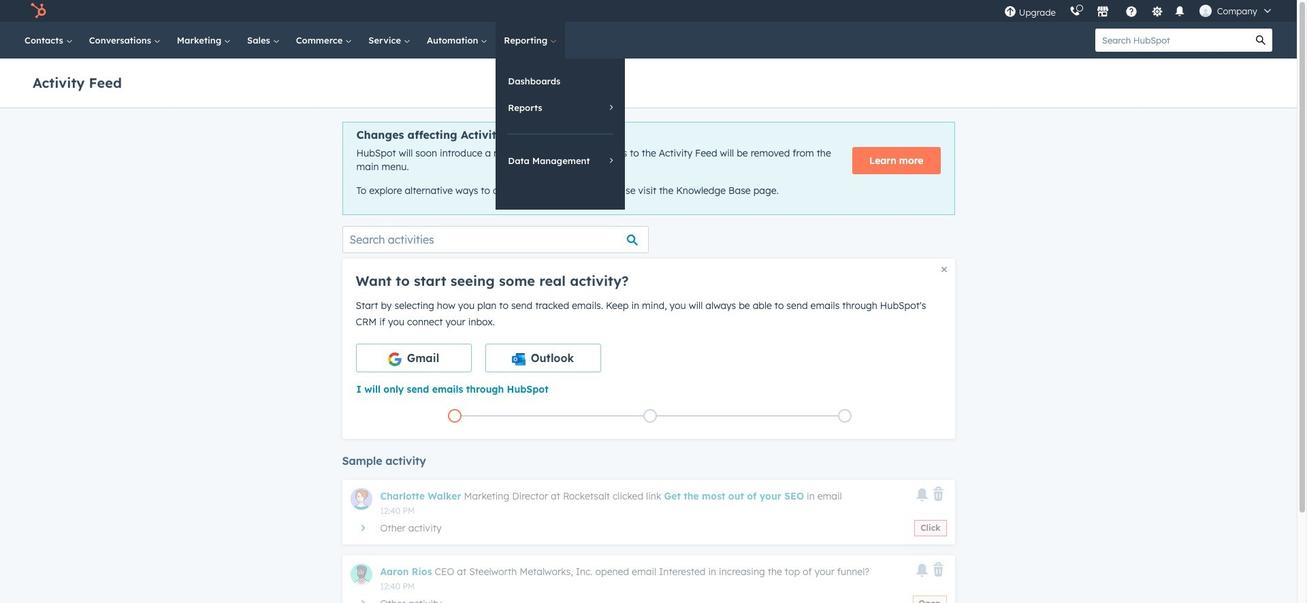 Task type: describe. For each thing, give the bounding box(es) containing it.
marketplaces image
[[1097, 6, 1109, 18]]

onboarding.steps.finalstep.title image
[[842, 413, 849, 421]]



Task type: locate. For each thing, give the bounding box(es) containing it.
jacob simon image
[[1200, 5, 1212, 17]]

None checkbox
[[485, 344, 601, 372]]

close image
[[942, 267, 947, 272]]

list
[[357, 406, 943, 426]]

Search HubSpot search field
[[1096, 29, 1250, 52]]

reporting menu
[[496, 59, 625, 210]]

onboarding.steps.sendtrackedemailingmail.title image
[[647, 413, 654, 421]]

Search activities search field
[[342, 226, 649, 253]]

menu
[[998, 0, 1281, 22]]

None checkbox
[[356, 344, 472, 372]]



Task type: vqa. For each thing, say whether or not it's contained in the screenshot.
Your Preferences element
no



